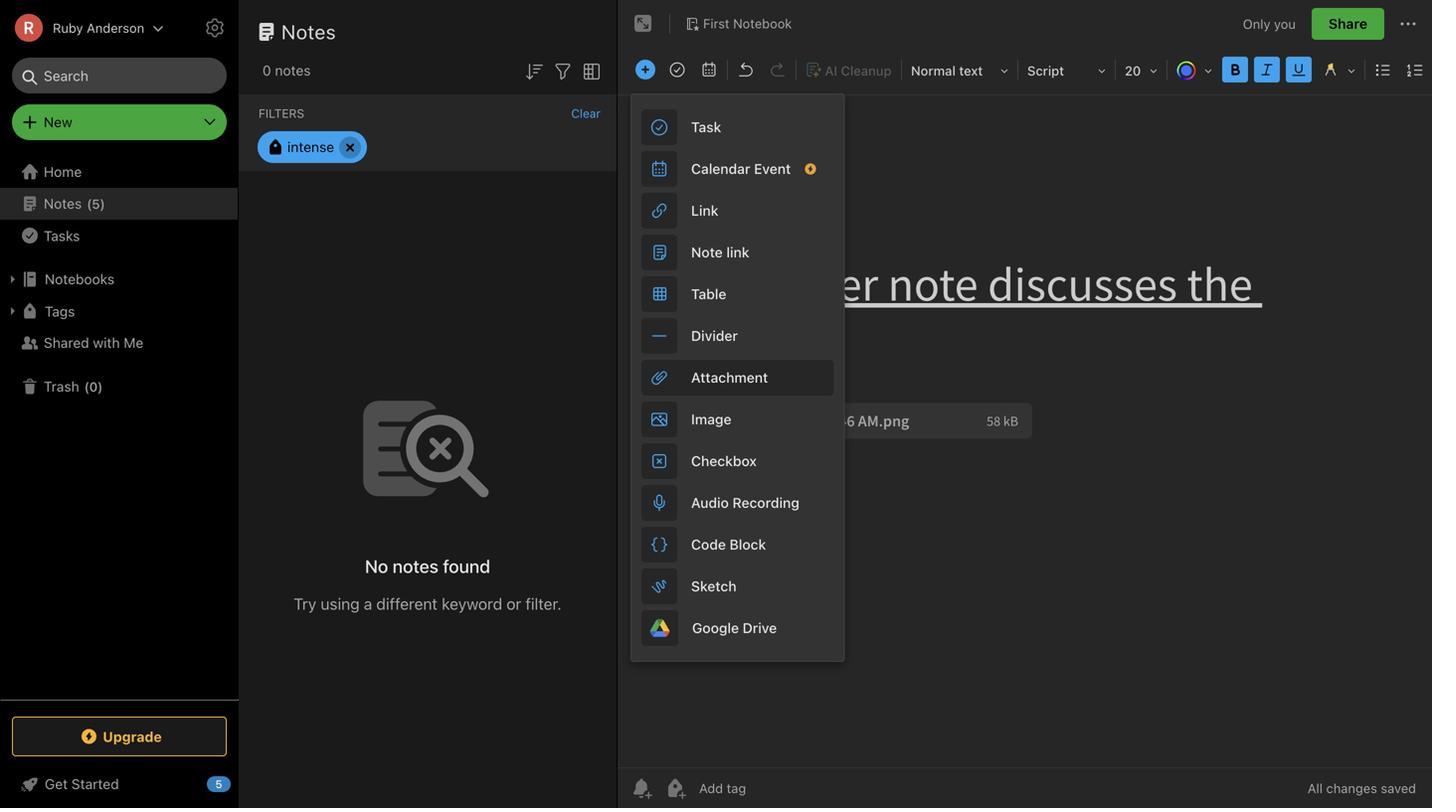 Task type: describe. For each thing, give the bounding box(es) containing it.
calendar event image
[[695, 56, 723, 84]]

task image
[[664, 56, 691, 84]]

only
[[1243, 16, 1271, 31]]

add a reminder image
[[630, 777, 654, 801]]

home link
[[0, 156, 239, 188]]

notes for no
[[393, 556, 439, 577]]

clear button
[[571, 106, 601, 120]]

keyword
[[442, 595, 503, 614]]

code block
[[691, 537, 766, 553]]

expand tags image
[[5, 303, 21, 319]]

Font family field
[[1021, 56, 1113, 85]]

notes ( 5 )
[[44, 195, 105, 212]]

note link link
[[632, 232, 844, 274]]

divider link
[[632, 315, 844, 357]]

text
[[959, 63, 983, 78]]

google drive
[[692, 620, 777, 637]]

filters
[[259, 106, 304, 120]]

task link
[[632, 106, 844, 148]]

share
[[1329, 15, 1368, 32]]

task
[[691, 119, 722, 135]]

notes for notes ( 5 )
[[44, 195, 82, 212]]

note link
[[691, 244, 750, 261]]

ruby
[[53, 20, 83, 35]]

link link
[[632, 190, 844, 232]]

Font color field
[[1170, 56, 1220, 85]]

notes for notes
[[282, 20, 336, 43]]

expand note image
[[632, 12, 656, 36]]

event
[[754, 161, 791, 177]]

calendar
[[691, 161, 751, 177]]

drive
[[743, 620, 777, 637]]

new
[[44, 114, 72, 130]]

table
[[691, 286, 727, 302]]

underline image
[[1285, 56, 1313, 84]]

try
[[294, 595, 317, 614]]

found
[[443, 556, 490, 577]]

tags
[[45, 303, 75, 320]]

intense
[[288, 139, 334, 155]]

google drive link
[[632, 608, 844, 650]]

trash
[[44, 379, 79, 395]]

note window element
[[618, 0, 1433, 809]]

shared
[[44, 335, 89, 351]]

20
[[1125, 63, 1141, 78]]

only you
[[1243, 16, 1296, 31]]

expand notebooks image
[[5, 272, 21, 288]]

ruby anderson
[[53, 20, 144, 35]]

upgrade
[[103, 729, 162, 745]]

no notes found
[[365, 556, 490, 577]]

add filters image
[[551, 59, 575, 83]]

me
[[124, 335, 143, 351]]

started
[[71, 776, 119, 793]]

Add tag field
[[697, 780, 847, 797]]

code
[[691, 537, 726, 553]]

all
[[1308, 781, 1323, 796]]

( for notes
[[87, 196, 92, 211]]

you
[[1274, 16, 1296, 31]]

clear
[[571, 106, 601, 120]]

more actions image
[[1397, 12, 1421, 36]]

saved
[[1381, 781, 1417, 796]]

notebook
[[733, 16, 792, 31]]

Highlight field
[[1315, 56, 1363, 85]]

0 vertical spatial 0
[[263, 62, 271, 79]]

home
[[44, 164, 82, 180]]

share button
[[1312, 8, 1385, 40]]

settings image
[[203, 16, 227, 40]]

Account field
[[0, 8, 164, 48]]

no
[[365, 556, 388, 577]]

get
[[45, 776, 68, 793]]

bold image
[[1222, 56, 1250, 84]]

trash ( 0 )
[[44, 379, 103, 395]]

numbered list image
[[1402, 56, 1430, 84]]

changes
[[1327, 781, 1378, 796]]

0 inside trash ( 0 )
[[89, 379, 98, 394]]

script
[[1028, 63, 1065, 78]]

attachment
[[691, 370, 768, 386]]

audio
[[691, 495, 729, 511]]

divider
[[691, 328, 738, 344]]



Task type: locate. For each thing, give the bounding box(es) containing it.
notes inside tree
[[44, 195, 82, 212]]

notes
[[282, 20, 336, 43], [44, 195, 82, 212]]

1 horizontal spatial notes
[[393, 556, 439, 577]]

first
[[703, 16, 730, 31]]

Add filters field
[[551, 58, 575, 83]]

Heading level field
[[904, 56, 1016, 85]]

notebooks link
[[0, 264, 238, 295]]

sketch link
[[632, 566, 844, 608]]

filter.
[[526, 595, 562, 614]]

link
[[727, 244, 750, 261]]

0 horizontal spatial notes
[[275, 62, 311, 79]]

0 vertical spatial notes
[[275, 62, 311, 79]]

bulleted list image
[[1370, 56, 1398, 84]]

0 vertical spatial )
[[100, 196, 105, 211]]

1 vertical spatial notes
[[393, 556, 439, 577]]

1 horizontal spatial 5
[[215, 778, 222, 791]]

Sort options field
[[522, 58, 546, 83]]

shared with me
[[44, 335, 143, 351]]

1 horizontal spatial notes
[[282, 20, 336, 43]]

new button
[[12, 104, 227, 140]]

tags button
[[0, 295, 238, 327]]

Note Editor text field
[[618, 96, 1433, 768]]

undo image
[[732, 56, 760, 84]]

normal
[[911, 63, 956, 78]]

Help and Learning task checklist field
[[0, 769, 239, 801]]

image
[[691, 411, 732, 428]]

0 right trash on the left top of page
[[89, 379, 98, 394]]

tasks button
[[0, 220, 238, 252]]

0 vertical spatial notes
[[282, 20, 336, 43]]

0 up filters
[[263, 62, 271, 79]]

try using a different keyword or filter.
[[294, 595, 562, 614]]

notes down the home
[[44, 195, 82, 212]]

first notebook
[[703, 16, 792, 31]]

notes up "0 notes"
[[282, 20, 336, 43]]

0
[[263, 62, 271, 79], [89, 379, 98, 394]]

intense button
[[258, 131, 367, 163]]

) for notes
[[100, 196, 105, 211]]

a
[[364, 595, 372, 614]]

0 notes
[[263, 62, 311, 79]]

1 horizontal spatial 0
[[263, 62, 271, 79]]

calendar event
[[691, 161, 791, 177]]

normal text
[[911, 63, 983, 78]]

1 vertical spatial 5
[[215, 778, 222, 791]]

) down the home link
[[100, 196, 105, 211]]

View options field
[[575, 58, 604, 83]]

code block link
[[632, 524, 844, 566]]

italic image
[[1253, 56, 1281, 84]]

block
[[730, 537, 766, 553]]

sketch
[[691, 578, 737, 595]]

) right trash on the left top of page
[[98, 379, 103, 394]]

notebooks
[[45, 271, 114, 288]]

0 horizontal spatial 5
[[92, 196, 100, 211]]

checkbox link
[[632, 441, 844, 482]]

table link
[[632, 274, 844, 315]]

5 inside help and learning task checklist field
[[215, 778, 222, 791]]

1 vertical spatial (
[[84, 379, 89, 394]]

dropdown list menu
[[632, 106, 844, 650]]

5 inside 'notes ( 5 )'
[[92, 196, 100, 211]]

1 vertical spatial notes
[[44, 195, 82, 212]]

Font size field
[[1118, 56, 1165, 85]]

upgrade button
[[12, 717, 227, 757]]

using
[[321, 595, 360, 614]]

notes for 0
[[275, 62, 311, 79]]

notes up filters
[[275, 62, 311, 79]]

0 vertical spatial 5
[[92, 196, 100, 211]]

note
[[691, 244, 723, 261]]

all changes saved
[[1308, 781, 1417, 796]]

tree
[[0, 156, 239, 699]]

attachment link
[[632, 357, 844, 399]]

Insert field
[[631, 56, 661, 84]]

5 left click to collapse image
[[215, 778, 222, 791]]

with
[[93, 335, 120, 351]]

Search text field
[[26, 58, 213, 94]]

click to collapse image
[[231, 772, 246, 796]]

None search field
[[26, 58, 213, 94]]

) inside trash ( 0 )
[[98, 379, 103, 394]]

tasks
[[44, 228, 80, 244]]

( for trash
[[84, 379, 89, 394]]

get started
[[45, 776, 119, 793]]

( right trash on the left top of page
[[84, 379, 89, 394]]

1 vertical spatial )
[[98, 379, 103, 394]]

google
[[692, 620, 739, 637]]

notes up different
[[393, 556, 439, 577]]

5 down the home link
[[92, 196, 100, 211]]

0 vertical spatial (
[[87, 196, 92, 211]]

( inside 'notes ( 5 )'
[[87, 196, 92, 211]]

notes
[[275, 62, 311, 79], [393, 556, 439, 577]]

link
[[691, 202, 719, 219]]

calendar event link
[[632, 148, 844, 190]]

different
[[377, 595, 438, 614]]

checkbox
[[691, 453, 757, 470]]

shared with me link
[[0, 327, 238, 359]]

recording
[[733, 495, 800, 511]]

(
[[87, 196, 92, 211], [84, 379, 89, 394]]

More actions field
[[1397, 8, 1421, 40]]

audio recording link
[[632, 482, 844, 524]]

) for trash
[[98, 379, 103, 394]]

or
[[507, 595, 522, 614]]

image link
[[632, 399, 844, 441]]

) inside 'notes ( 5 )'
[[100, 196, 105, 211]]

( down the home link
[[87, 196, 92, 211]]

0 horizontal spatial 0
[[89, 379, 98, 394]]

( inside trash ( 0 )
[[84, 379, 89, 394]]

0 horizontal spatial notes
[[44, 195, 82, 212]]

add tag image
[[664, 777, 687, 801]]

5
[[92, 196, 100, 211], [215, 778, 222, 791]]

first notebook button
[[678, 10, 799, 38]]

anderson
[[87, 20, 144, 35]]

audio recording
[[691, 495, 800, 511]]

tree containing home
[[0, 156, 239, 699]]

1 vertical spatial 0
[[89, 379, 98, 394]]



Task type: vqa. For each thing, say whether or not it's contained in the screenshot.
the First Notebook on the top of page
yes



